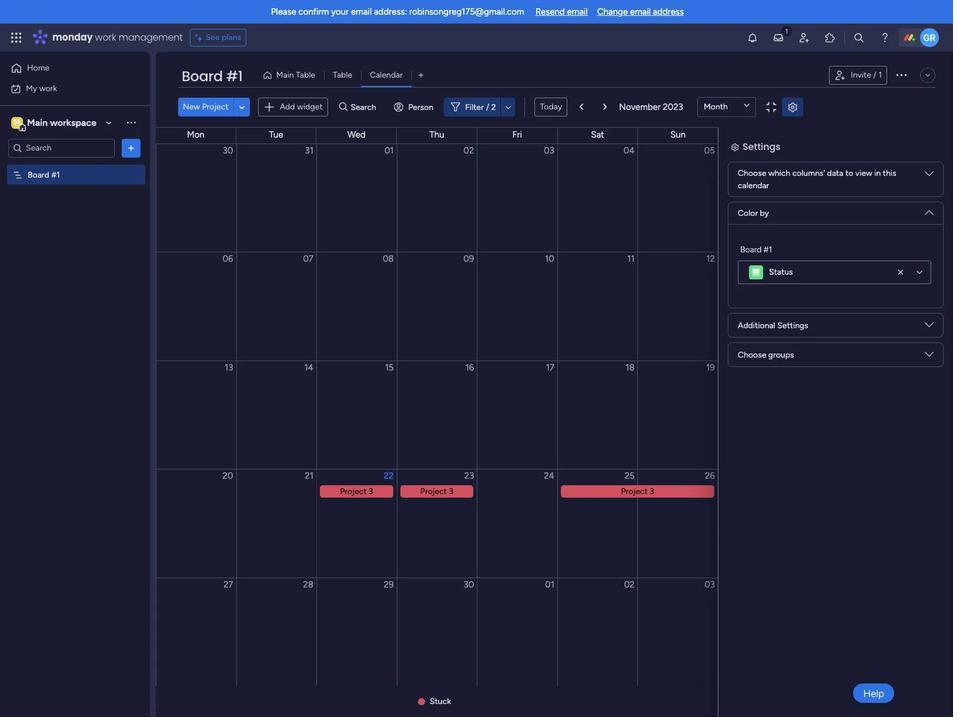 Task type: describe. For each thing, give the bounding box(es) containing it.
#1 inside field
[[226, 66, 243, 86]]

sat
[[591, 129, 605, 140]]

0 vertical spatial data
[[827, 168, 844, 178]]

table inside button
[[333, 70, 352, 80]]

color
[[738, 208, 758, 218]]

home
[[27, 63, 50, 73]]

m
[[14, 117, 21, 127]]

your
[[331, 6, 349, 17]]

project
[[202, 102, 229, 112]]

month
[[704, 102, 728, 112]]

0 vertical spatial columns'
[[793, 168, 825, 178]]

my work
[[26, 83, 57, 93]]

arrow down image
[[501, 100, 516, 114]]

expand board header image
[[924, 71, 933, 80]]

my
[[26, 83, 37, 93]]

apps image
[[825, 32, 836, 44]]

today
[[540, 102, 562, 112]]

1 vertical spatial columns'
[[792, 194, 825, 204]]

board #1 list box
[[0, 162, 150, 344]]

add
[[280, 102, 295, 112]]

home button
[[7, 59, 126, 78]]

fri
[[513, 129, 522, 140]]

#1 inside list box
[[51, 170, 60, 180]]

main table button
[[258, 66, 324, 85]]

0 vertical spatial calendar
[[738, 181, 770, 191]]

november
[[619, 102, 661, 112]]

resend
[[536, 6, 565, 17]]

dapulse dropdown down arrow image for color by
[[925, 204, 934, 217]]

plans
[[222, 32, 241, 42]]

address
[[653, 6, 684, 17]]

1 vertical spatial calendar
[[738, 206, 769, 216]]

1 vertical spatial data
[[827, 194, 843, 204]]

v2 search image
[[339, 100, 348, 114]]

1
[[879, 70, 882, 80]]

invite members image
[[799, 32, 811, 44]]

color by
[[738, 208, 769, 218]]

board inside board #1 field
[[182, 66, 223, 86]]

board down color by
[[741, 245, 762, 255]]

groups
[[769, 350, 794, 360]]

new
[[183, 102, 200, 112]]

help image
[[879, 32, 891, 44]]

person button
[[390, 98, 441, 116]]

new project
[[183, 102, 229, 112]]

change email address link
[[597, 6, 684, 17]]

help
[[864, 687, 885, 699]]

filter
[[465, 102, 484, 112]]

1 horizontal spatial options image
[[895, 68, 909, 82]]

1 vertical spatial view
[[855, 194, 872, 204]]

november 2023
[[619, 102, 684, 112]]

choose for choose groups's dapulse dropdown down arrow icon
[[738, 350, 767, 360]]

stuck
[[430, 696, 451, 706]]

please
[[271, 6, 296, 17]]

mon
[[187, 129, 205, 140]]

main content containing settings
[[156, 127, 954, 717]]

1 vertical spatial to
[[845, 194, 853, 204]]

/ for 2
[[486, 102, 490, 112]]

0 vertical spatial view
[[856, 168, 873, 178]]

table button
[[324, 66, 361, 85]]

dapulse dropdown down arrow image for additional settings
[[925, 321, 934, 334]]

Search in workspace field
[[25, 141, 98, 155]]

main for main workspace
[[27, 117, 48, 128]]

1 vertical spatial board #1 heading
[[740, 269, 772, 281]]

1 image
[[782, 24, 792, 37]]

greg robinson image
[[921, 28, 939, 47]]

table inside button
[[296, 70, 315, 80]]



Task type: locate. For each thing, give the bounding box(es) containing it.
thu
[[430, 129, 444, 140]]

work
[[95, 31, 116, 44], [39, 83, 57, 93]]

invite
[[851, 70, 872, 80]]

1 dapulse dropdown down arrow image from the top
[[925, 169, 934, 183]]

help button
[[854, 684, 895, 703]]

search everything image
[[854, 32, 865, 44]]

list arrow image
[[604, 104, 607, 111]]

dapulse dropdown down arrow image for choose groups
[[925, 350, 934, 363]]

2 dapulse dropdown down arrow image from the top
[[925, 204, 934, 217]]

0 vertical spatial this
[[883, 168, 897, 178]]

in
[[875, 168, 881, 178], [874, 194, 881, 204]]

email for change email address
[[630, 6, 651, 17]]

1 vertical spatial additional settings
[[738, 346, 808, 356]]

confirm
[[299, 6, 329, 17]]

change
[[597, 6, 628, 17]]

board #1 inside list box
[[28, 170, 60, 180]]

work for my
[[39, 83, 57, 93]]

email right change
[[630, 6, 651, 17]]

0 horizontal spatial work
[[39, 83, 57, 93]]

/ left 2
[[486, 102, 490, 112]]

to
[[846, 168, 854, 178], [845, 194, 853, 204]]

wed
[[348, 129, 366, 140]]

main workspace
[[27, 117, 96, 128]]

0 horizontal spatial options image
[[125, 142, 137, 154]]

sun
[[671, 129, 686, 140]]

filter / 2
[[465, 102, 496, 112]]

notifications image
[[747, 32, 759, 44]]

1 vertical spatial options image
[[125, 142, 137, 154]]

resend email link
[[536, 6, 588, 17]]

calendar button
[[361, 66, 412, 85]]

1 vertical spatial work
[[39, 83, 57, 93]]

main inside main table button
[[276, 70, 294, 80]]

work right my
[[39, 83, 57, 93]]

0 vertical spatial in
[[875, 168, 881, 178]]

see
[[206, 32, 220, 42]]

1 vertical spatial in
[[874, 194, 881, 204]]

/ for 1
[[874, 70, 877, 80]]

board #1 inside field
[[182, 66, 243, 86]]

2
[[492, 102, 496, 112]]

3 email from the left
[[630, 6, 651, 17]]

tue
[[269, 129, 283, 140]]

/ inside button
[[874, 70, 877, 80]]

0 vertical spatial which
[[769, 168, 791, 178]]

Board #1 field
[[179, 66, 246, 86]]

0 vertical spatial work
[[95, 31, 116, 44]]

1 vertical spatial which
[[768, 194, 790, 204]]

dapulse dropdown down arrow image for choose which columns' data to view in this calendar
[[925, 169, 934, 183]]

0 horizontal spatial table
[[296, 70, 315, 80]]

status
[[769, 267, 793, 277]]

board #1 group
[[738, 244, 932, 284], [738, 269, 932, 309]]

option
[[0, 164, 150, 166]]

my work button
[[7, 79, 126, 98]]

options image right 1
[[895, 68, 909, 82]]

monday
[[52, 31, 93, 44]]

add widget button
[[258, 98, 328, 116]]

dapulse dropdown down arrow image
[[925, 169, 934, 183], [925, 204, 934, 217], [925, 321, 934, 334], [925, 350, 934, 363]]

work inside button
[[39, 83, 57, 93]]

please confirm your email address: robinsongreg175@gmail.com
[[271, 6, 525, 17]]

workspace
[[50, 117, 96, 128]]

robinsongreg175@gmail.com
[[409, 6, 525, 17]]

table
[[296, 70, 315, 80], [333, 70, 352, 80]]

options image down workspace options image
[[125, 142, 137, 154]]

columns'
[[793, 168, 825, 178], [792, 194, 825, 204]]

board #1
[[182, 66, 243, 86], [28, 170, 60, 180], [741, 245, 773, 255], [740, 270, 772, 280]]

which
[[769, 168, 791, 178], [768, 194, 790, 204]]

1 horizontal spatial email
[[567, 6, 588, 17]]

list arrow image
[[580, 104, 584, 111]]

0 vertical spatial additional
[[738, 320, 776, 330]]

board inside board #1 list box
[[28, 170, 49, 180]]

1 vertical spatial additional
[[738, 346, 775, 356]]

0 vertical spatial /
[[874, 70, 877, 80]]

workspace selection element
[[11, 116, 98, 131]]

0 vertical spatial choose which columns' data to view in this calendar
[[738, 168, 897, 191]]

person
[[408, 102, 434, 112]]

main content
[[156, 127, 954, 717]]

email right your
[[351, 6, 372, 17]]

add widget
[[280, 102, 323, 112]]

change email address
[[597, 6, 684, 17]]

0 vertical spatial main
[[276, 70, 294, 80]]

choose groups
[[738, 350, 794, 360]]

0 horizontal spatial email
[[351, 6, 372, 17]]

additional settings
[[738, 320, 809, 330], [738, 346, 808, 356]]

main up add
[[276, 70, 294, 80]]

/ left 1
[[874, 70, 877, 80]]

monday work management
[[52, 31, 183, 44]]

add view image
[[419, 71, 424, 80]]

email for resend email
[[567, 6, 588, 17]]

angle down image
[[239, 103, 245, 111]]

1 email from the left
[[351, 6, 372, 17]]

main table
[[276, 70, 315, 80]]

options image
[[895, 68, 909, 82], [125, 142, 137, 154]]

settings
[[743, 140, 781, 154], [742, 158, 780, 172], [778, 320, 809, 330], [777, 346, 808, 356]]

3 dapulse dropdown down arrow image from the top
[[925, 321, 934, 334]]

/
[[874, 70, 877, 80], [486, 102, 490, 112]]

1 vertical spatial choose which columns' data to view in this calendar
[[738, 194, 896, 216]]

Search field
[[348, 99, 383, 115]]

by
[[760, 208, 769, 218]]

2 horizontal spatial email
[[630, 6, 651, 17]]

workspace options image
[[125, 117, 137, 128]]

0 vertical spatial choose
[[738, 168, 767, 178]]

1 horizontal spatial table
[[333, 70, 352, 80]]

0 horizontal spatial main
[[27, 117, 48, 128]]

board
[[182, 66, 223, 86], [28, 170, 49, 180], [741, 245, 762, 255], [740, 270, 761, 280]]

0 horizontal spatial /
[[486, 102, 490, 112]]

2023
[[663, 102, 684, 112]]

work for monday
[[95, 31, 116, 44]]

1 vertical spatial /
[[486, 102, 490, 112]]

0 vertical spatial board #1 heading
[[741, 244, 773, 256]]

choose
[[738, 168, 767, 178], [738, 194, 766, 204], [738, 350, 767, 360]]

management
[[119, 31, 183, 44]]

select product image
[[11, 32, 22, 44]]

invite / 1 button
[[829, 66, 888, 85]]

table up v2 search image
[[333, 70, 352, 80]]

main
[[276, 70, 294, 80], [27, 117, 48, 128]]

inbox image
[[773, 32, 785, 44]]

additional
[[738, 320, 776, 330], [738, 346, 775, 356]]

1 vertical spatial choose
[[738, 194, 766, 204]]

table up widget
[[296, 70, 315, 80]]

email right resend
[[567, 6, 588, 17]]

board up new project
[[182, 66, 223, 86]]

calendar
[[738, 181, 770, 191], [738, 206, 769, 216]]

new project button
[[178, 98, 233, 116]]

see plans button
[[190, 29, 247, 46]]

1 horizontal spatial /
[[874, 70, 877, 80]]

data
[[827, 168, 844, 178], [827, 194, 843, 204]]

choose for choose which columns' data to view in this calendar's dapulse dropdown down arrow icon
[[738, 168, 767, 178]]

main right workspace image
[[27, 117, 48, 128]]

4 dapulse dropdown down arrow image from the top
[[925, 350, 934, 363]]

0 vertical spatial to
[[846, 168, 854, 178]]

main inside workspace selection element
[[27, 117, 48, 128]]

2 vertical spatial choose
[[738, 350, 767, 360]]

1 horizontal spatial main
[[276, 70, 294, 80]]

main for main table
[[276, 70, 294, 80]]

calendar
[[370, 70, 403, 80]]

1 horizontal spatial work
[[95, 31, 116, 44]]

workspace image
[[11, 116, 23, 129]]

1 vertical spatial this
[[883, 194, 896, 204]]

resend email
[[536, 6, 588, 17]]

2 table from the left
[[333, 70, 352, 80]]

address:
[[374, 6, 407, 17]]

#1
[[226, 66, 243, 86], [51, 170, 60, 180], [764, 245, 773, 255], [763, 270, 772, 280]]

widget
[[297, 102, 323, 112]]

choose which columns' data to view in this calendar
[[738, 168, 897, 191], [738, 194, 896, 216]]

board left 'status'
[[740, 270, 761, 280]]

this
[[883, 168, 897, 178], [883, 194, 896, 204]]

board #1 heading
[[741, 244, 773, 256], [740, 269, 772, 281]]

see plans
[[206, 32, 241, 42]]

invite / 1
[[851, 70, 882, 80]]

2 email from the left
[[567, 6, 588, 17]]

1 table from the left
[[296, 70, 315, 80]]

board down "search in workspace" field
[[28, 170, 49, 180]]

view
[[856, 168, 873, 178], [855, 194, 872, 204]]

0 vertical spatial options image
[[895, 68, 909, 82]]

work right monday
[[95, 31, 116, 44]]

email
[[351, 6, 372, 17], [567, 6, 588, 17], [630, 6, 651, 17]]

1 vertical spatial main
[[27, 117, 48, 128]]

0 vertical spatial additional settings
[[738, 320, 809, 330]]

today button
[[535, 98, 568, 116]]



Task type: vqa. For each thing, say whether or not it's contained in the screenshot.
the topmost /
yes



